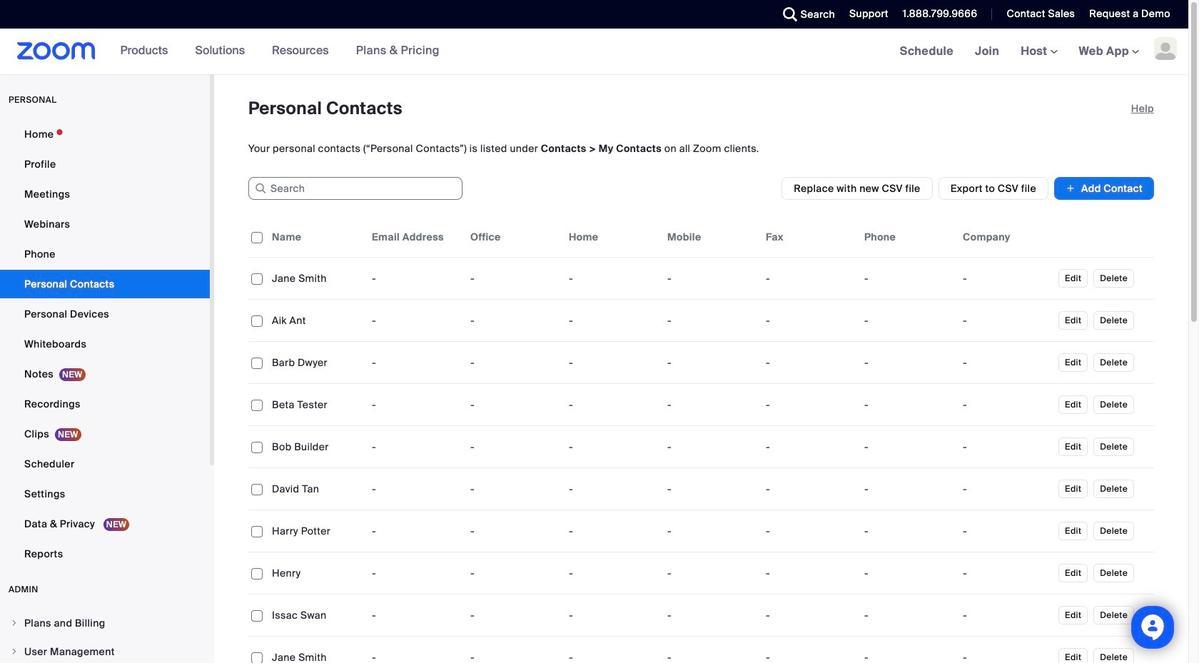 Task type: describe. For each thing, give the bounding box(es) containing it.
personal menu menu
[[0, 120, 210, 570]]

2 menu item from the top
[[0, 638, 210, 663]]

zoom logo image
[[17, 42, 95, 60]]

Search Contacts Input text field
[[248, 177, 463, 200]]

right image
[[10, 619, 19, 628]]

right image
[[10, 648, 19, 656]]



Task type: vqa. For each thing, say whether or not it's contained in the screenshot.
Close icon
no



Task type: locate. For each thing, give the bounding box(es) containing it.
profile picture image
[[1154, 37, 1177, 60]]

add image
[[1066, 181, 1076, 196]]

application
[[248, 217, 1165, 663]]

banner
[[0, 29, 1189, 75]]

1 menu item from the top
[[0, 610, 210, 637]]

1 vertical spatial menu item
[[0, 638, 210, 663]]

product information navigation
[[95, 29, 450, 74]]

admin menu menu
[[0, 610, 210, 663]]

0 vertical spatial menu item
[[0, 610, 210, 637]]

cell
[[859, 264, 957, 293], [957, 264, 1056, 293], [859, 306, 957, 335], [957, 306, 1056, 335], [859, 348, 957, 377], [957, 348, 1056, 377], [859, 391, 957, 419], [957, 391, 1056, 419], [859, 433, 957, 461], [957, 433, 1056, 461], [859, 475, 957, 503], [957, 475, 1056, 503], [859, 517, 957, 545], [957, 517, 1056, 545], [859, 559, 957, 588], [957, 559, 1056, 588], [859, 601, 957, 630], [957, 601, 1056, 630]]

menu item
[[0, 610, 210, 637], [0, 638, 210, 663]]

meetings navigation
[[889, 29, 1189, 75]]



